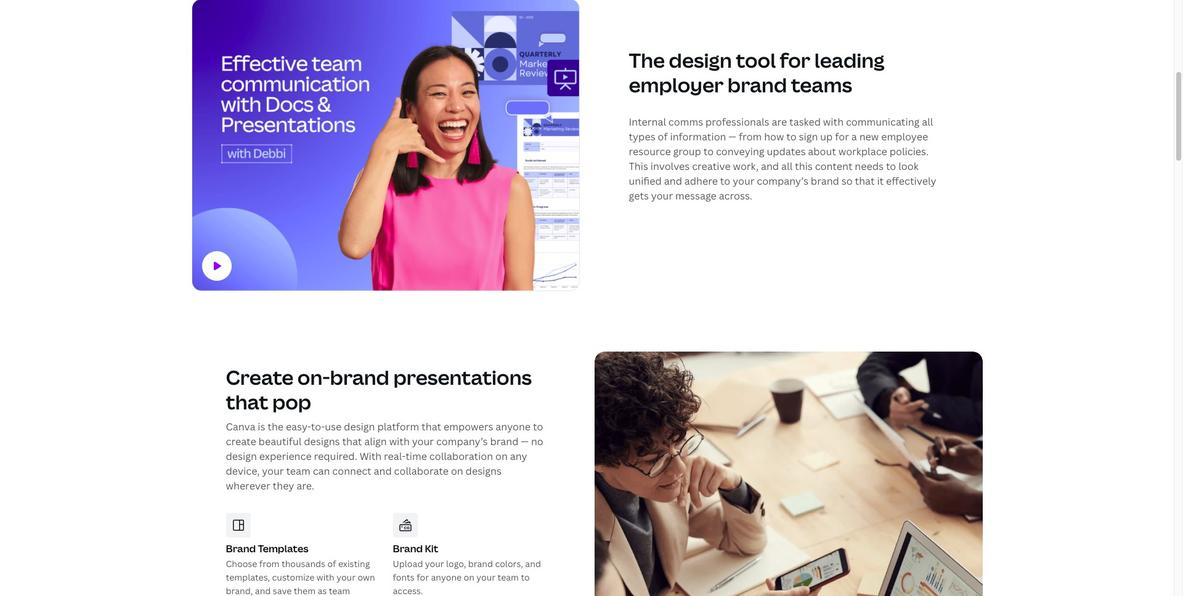 Task type: vqa. For each thing, say whether or not it's contained in the screenshot.
Upload
yes



Task type: describe. For each thing, give the bounding box(es) containing it.
comms
[[669, 115, 704, 129]]

templates
[[258, 542, 309, 556]]

your down unified
[[652, 189, 673, 203]]

group
[[674, 145, 702, 158]]

it
[[878, 174, 884, 188]]

connect
[[333, 465, 372, 478]]

and down involves
[[665, 174, 683, 188]]

empowers
[[444, 420, 494, 434]]

how
[[765, 130, 785, 143]]

from inside choose from thousands of existing templates, customize with your own brand, and save them as te
[[259, 558, 280, 570]]

example of employee onboarding flyer created in canva image
[[192, 0, 579, 291]]

about
[[808, 145, 837, 158]]

no
[[531, 435, 544, 449]]

to-
[[311, 420, 325, 434]]

1 horizontal spatial designs
[[466, 465, 502, 478]]

up
[[821, 130, 833, 143]]

teams
[[791, 71, 853, 98]]

logo,
[[446, 558, 466, 570]]

your inside choose from thousands of existing templates, customize with your own brand, and save them as te
[[337, 572, 356, 584]]

across.
[[719, 189, 753, 203]]

brand for brand templates
[[226, 542, 256, 556]]

create
[[226, 435, 256, 449]]

access.
[[393, 586, 423, 597]]

this
[[795, 159, 813, 173]]

company's inside 'create on-brand presentations that pop canva is the easy-to-use design platform that empowers anyone to create beautiful designs that align with your company's brand — no design experience required. with real-time collaboration on any device, your team can connect and collaborate on designs wherever they are.'
[[436, 435, 488, 449]]

save
[[273, 586, 292, 597]]

— inside the internal comms professionals are tasked with communicating all types of information — from how to sign up for a new employee resource group to conveying updates about workplace policies. this involves creative work, and all this content needs to look unified and adhere to your company's brand so that it effectively gets your message across.
[[729, 130, 737, 143]]

0 vertical spatial designs
[[304, 435, 340, 449]]

the design tool for leading employer brand teams
[[629, 47, 885, 98]]

team inside 'create on-brand presentations that pop canva is the easy-to-use design platform that empowers anyone to create beautiful designs that align with your company's brand — no design experience required. with real-time collaboration on any device, your team can connect and collaborate on designs wherever they are.'
[[286, 465, 311, 478]]

on-
[[298, 364, 330, 391]]

with inside 'create on-brand presentations that pop canva is the easy-to-use design platform that empowers anyone to create beautiful designs that align with your company's brand — no design experience required. with real-time collaboration on any device, your team can connect and collaborate on designs wherever they are.'
[[389, 435, 410, 449]]

your down colors,
[[477, 572, 496, 584]]

to up across.
[[721, 174, 731, 188]]

needs
[[855, 159, 884, 173]]

the
[[629, 47, 665, 73]]

1 vertical spatial all
[[782, 159, 793, 173]]

time
[[406, 450, 427, 464]]

them
[[294, 586, 316, 597]]

create on-brand presentations that pop canva is the easy-to-use design platform that empowers anyone to create beautiful designs that align with your company's brand — no design experience required. with real-time collaboration on any device, your team can connect and collaborate on designs wherever they are.
[[226, 364, 544, 493]]

your down kit
[[425, 558, 444, 570]]

canva
[[226, 420, 255, 434]]

upload your logo, brand colors, and fonts for anyone on your team to access.
[[393, 558, 541, 597]]

0 horizontal spatial design
[[226, 450, 257, 464]]

information
[[670, 130, 727, 143]]

to up the updates
[[787, 130, 797, 143]]

brand up any
[[490, 435, 519, 449]]

employer
[[629, 71, 724, 98]]

real-
[[384, 450, 406, 464]]

conveying
[[716, 145, 765, 158]]

brand inside upload your logo, brand colors, and fonts for anyone on your team to access.
[[468, 558, 493, 570]]

can
[[313, 465, 330, 478]]

on inside upload your logo, brand colors, and fonts for anyone on your team to access.
[[464, 572, 475, 584]]

pop
[[273, 389, 311, 415]]

new
[[860, 130, 879, 143]]

policies.
[[890, 145, 929, 158]]

brand up use
[[330, 364, 390, 391]]

creative
[[692, 159, 731, 173]]

team inside upload your logo, brand colors, and fonts for anyone on your team to access.
[[498, 572, 519, 584]]

presentations
[[394, 364, 532, 391]]

to up creative
[[704, 145, 714, 158]]

thousands
[[282, 558, 326, 570]]

from inside the internal comms professionals are tasked with communicating all types of information — from how to sign up for a new employee resource group to conveying updates about workplace policies. this involves creative work, and all this content needs to look unified and adhere to your company's brand so that it effectively gets your message across.
[[739, 130, 762, 143]]

kit
[[425, 542, 439, 556]]

platform
[[378, 420, 419, 434]]

internal
[[629, 115, 667, 129]]

effectively
[[887, 174, 937, 188]]

easy-
[[286, 420, 311, 434]]

beautiful
[[259, 435, 302, 449]]

and inside choose from thousands of existing templates, customize with your own brand, and save them as te
[[255, 586, 271, 597]]

adhere
[[685, 174, 718, 188]]

to inside upload your logo, brand colors, and fonts for anyone on your team to access.
[[521, 572, 530, 584]]

work,
[[733, 159, 759, 173]]

— inside 'create on-brand presentations that pop canva is the easy-to-use design platform that empowers anyone to create beautiful designs that align with your company's brand — no design experience required. with real-time collaboration on any device, your team can connect and collaborate on designs wherever they are.'
[[521, 435, 529, 449]]

collaborate
[[394, 465, 449, 478]]

leading
[[815, 47, 885, 73]]

so
[[842, 174, 853, 188]]

of inside choose from thousands of existing templates, customize with your own brand, and save them as te
[[328, 558, 336, 570]]

customize
[[272, 572, 315, 584]]

your up they
[[262, 465, 284, 478]]

are
[[772, 115, 787, 129]]

for inside the internal comms professionals are tasked with communicating all types of information — from how to sign up for a new employee resource group to conveying updates about workplace policies. this involves creative work, and all this content needs to look unified and adhere to your company's brand so that it effectively gets your message across.
[[836, 130, 850, 143]]

your down work, at right top
[[733, 174, 755, 188]]

device,
[[226, 465, 260, 478]]

tool
[[736, 47, 776, 73]]

and inside 'create on-brand presentations that pop canva is the easy-to-use design platform that empowers anyone to create beautiful designs that align with your company's brand — no design experience required. with real-time collaboration on any device, your team can connect and collaborate on designs wherever they are.'
[[374, 465, 392, 478]]

with
[[360, 450, 382, 464]]

wherever
[[226, 480, 271, 493]]

templates,
[[226, 572, 270, 584]]

content
[[816, 159, 853, 173]]

a
[[852, 130, 858, 143]]



Task type: locate. For each thing, give the bounding box(es) containing it.
brand up the choose on the bottom of the page
[[226, 542, 256, 556]]

0 horizontal spatial from
[[259, 558, 280, 570]]

colors,
[[495, 558, 523, 570]]

brand inside the design tool for leading employer brand teams
[[728, 71, 787, 98]]

align
[[365, 435, 387, 449]]

1 vertical spatial on
[[451, 465, 463, 478]]

0 horizontal spatial for
[[417, 572, 429, 584]]

are.
[[297, 480, 314, 493]]

brand
[[728, 71, 787, 98], [811, 174, 840, 188], [330, 364, 390, 391], [490, 435, 519, 449], [468, 558, 493, 570]]

workplace
[[839, 145, 888, 158]]

from up "conveying"
[[739, 130, 762, 143]]

— left no
[[521, 435, 529, 449]]

with
[[824, 115, 844, 129], [389, 435, 410, 449], [317, 572, 335, 584]]

1 horizontal spatial team
[[498, 572, 519, 584]]

from down "brand templates"
[[259, 558, 280, 570]]

brand kit
[[393, 542, 439, 556]]

professionals
[[706, 115, 770, 129]]

with inside choose from thousands of existing templates, customize with your own brand, and save them as te
[[317, 572, 335, 584]]

use
[[325, 420, 342, 434]]

1 horizontal spatial anyone
[[496, 420, 531, 434]]

own
[[358, 572, 375, 584]]

0 horizontal spatial designs
[[304, 435, 340, 449]]

design up align
[[344, 420, 375, 434]]

anyone down logo,
[[431, 572, 462, 584]]

design inside the design tool for leading employer brand teams
[[669, 47, 732, 73]]

1 horizontal spatial design
[[344, 420, 375, 434]]

message
[[676, 189, 717, 203]]

on
[[496, 450, 508, 464], [451, 465, 463, 478], [464, 572, 475, 584]]

that up canva
[[226, 389, 268, 415]]

with up the as
[[317, 572, 335, 584]]

designs down collaboration
[[466, 465, 502, 478]]

0 horizontal spatial of
[[328, 558, 336, 570]]

choose from thousands of existing templates, customize with your own brand, and save them as te
[[226, 558, 375, 597]]

types
[[629, 130, 656, 143]]

your down existing
[[337, 572, 356, 584]]

on left any
[[496, 450, 508, 464]]

0 vertical spatial —
[[729, 130, 737, 143]]

choose
[[226, 558, 257, 570]]

upload
[[393, 558, 423, 570]]

1 brand from the left
[[226, 542, 256, 556]]

sign
[[799, 130, 818, 143]]

of
[[658, 130, 668, 143], [328, 558, 336, 570]]

from
[[739, 130, 762, 143], [259, 558, 280, 570]]

brand down content
[[811, 174, 840, 188]]

brand right logo,
[[468, 558, 493, 570]]

brand templates
[[226, 542, 309, 556]]

to up no
[[533, 420, 543, 434]]

for
[[780, 47, 811, 73], [836, 130, 850, 143], [417, 572, 429, 584]]

1 vertical spatial company's
[[436, 435, 488, 449]]

brand inside the internal comms professionals are tasked with communicating all types of information — from how to sign up for a new employee resource group to conveying updates about workplace policies. this involves creative work, and all this content needs to look unified and adhere to your company's brand so that it effectively gets your message across.
[[811, 174, 840, 188]]

1 vertical spatial of
[[328, 558, 336, 570]]

create
[[226, 364, 294, 391]]

brand for brand kit
[[393, 542, 423, 556]]

0 vertical spatial team
[[286, 465, 311, 478]]

2 brand from the left
[[393, 542, 423, 556]]

collaboration
[[430, 450, 493, 464]]

0 horizontal spatial brand
[[226, 542, 256, 556]]

existing
[[338, 558, 370, 570]]

1 horizontal spatial company's
[[757, 174, 809, 188]]

anyone up any
[[496, 420, 531, 434]]

1 horizontal spatial brand
[[393, 542, 423, 556]]

all
[[922, 115, 934, 129], [782, 159, 793, 173]]

to left look
[[887, 159, 897, 173]]

that
[[856, 174, 875, 188], [226, 389, 268, 415], [422, 420, 442, 434], [342, 435, 362, 449]]

for right fonts
[[417, 572, 429, 584]]

company's up collaboration
[[436, 435, 488, 449]]

1 vertical spatial design
[[344, 420, 375, 434]]

unified
[[629, 174, 662, 188]]

that inside the internal comms professionals are tasked with communicating all types of information — from how to sign up for a new employee resource group to conveying updates about workplace policies. this involves creative work, and all this content needs to look unified and adhere to your company's brand so that it effectively gets your message across.
[[856, 174, 875, 188]]

for inside upload your logo, brand colors, and fonts for anyone on your team to access.
[[417, 572, 429, 584]]

of left existing
[[328, 558, 336, 570]]

tasked
[[790, 115, 821, 129]]

and down the updates
[[761, 159, 779, 173]]

0 vertical spatial company's
[[757, 174, 809, 188]]

designs
[[304, 435, 340, 449], [466, 465, 502, 478]]

that down needs at the right top of page
[[856, 174, 875, 188]]

for left a
[[836, 130, 850, 143]]

that right platform
[[422, 420, 442, 434]]

fonts
[[393, 572, 415, 584]]

1 vertical spatial —
[[521, 435, 529, 449]]

2 horizontal spatial with
[[824, 115, 844, 129]]

brand up professionals
[[728, 71, 787, 98]]

0 horizontal spatial anyone
[[431, 572, 462, 584]]

for right tool
[[780, 47, 811, 73]]

0 vertical spatial of
[[658, 130, 668, 143]]

0 horizontal spatial all
[[782, 159, 793, 173]]

company's down this
[[757, 174, 809, 188]]

0 horizontal spatial company's
[[436, 435, 488, 449]]

— down professionals
[[729, 130, 737, 143]]

the
[[268, 420, 284, 434]]

with down platform
[[389, 435, 410, 449]]

1 horizontal spatial with
[[389, 435, 410, 449]]

1 vertical spatial team
[[498, 572, 519, 584]]

company's
[[757, 174, 809, 188], [436, 435, 488, 449]]

team up the are.
[[286, 465, 311, 478]]

1 vertical spatial with
[[389, 435, 410, 449]]

required.
[[314, 450, 357, 464]]

as
[[318, 586, 327, 597]]

0 vertical spatial for
[[780, 47, 811, 73]]

of inside the internal comms professionals are tasked with communicating all types of information — from how to sign up for a new employee resource group to conveying updates about workplace policies. this involves creative work, and all this content needs to look unified and adhere to your company's brand so that it effectively gets your message across.
[[658, 130, 668, 143]]

brand
[[226, 542, 256, 556], [393, 542, 423, 556]]

2 horizontal spatial design
[[669, 47, 732, 73]]

team
[[286, 465, 311, 478], [498, 572, 519, 584]]

and left save
[[255, 586, 271, 597]]

experience
[[259, 450, 312, 464]]

1 horizontal spatial of
[[658, 130, 668, 143]]

that up required.
[[342, 435, 362, 449]]

any
[[510, 450, 527, 464]]

on down collaboration
[[451, 465, 463, 478]]

design down create
[[226, 450, 257, 464]]

0 vertical spatial on
[[496, 450, 508, 464]]

team down colors,
[[498, 572, 519, 584]]

your
[[733, 174, 755, 188], [652, 189, 673, 203], [412, 435, 434, 449], [262, 465, 284, 478], [425, 558, 444, 570], [337, 572, 356, 584], [477, 572, 496, 584]]

1 horizontal spatial for
[[780, 47, 811, 73]]

they
[[273, 480, 294, 493]]

and right colors,
[[526, 558, 541, 570]]

and down "real-"
[[374, 465, 392, 478]]

0 horizontal spatial team
[[286, 465, 311, 478]]

1 horizontal spatial all
[[922, 115, 934, 129]]

employee
[[882, 130, 929, 143]]

company's inside the internal comms professionals are tasked with communicating all types of information — from how to sign up for a new employee resource group to conveying updates about workplace policies. this involves creative work, and all this content needs to look unified and adhere to your company's brand so that it effectively gets your message across.
[[757, 174, 809, 188]]

all up 'employee'
[[922, 115, 934, 129]]

2 vertical spatial on
[[464, 572, 475, 584]]

to down colors,
[[521, 572, 530, 584]]

2 horizontal spatial on
[[496, 450, 508, 464]]

0 vertical spatial with
[[824, 115, 844, 129]]

is
[[258, 420, 265, 434]]

1 vertical spatial designs
[[466, 465, 502, 478]]

gets
[[629, 189, 649, 203]]

anyone inside upload your logo, brand colors, and fonts for anyone on your team to access.
[[431, 572, 462, 584]]

1 vertical spatial from
[[259, 558, 280, 570]]

0 vertical spatial anyone
[[496, 420, 531, 434]]

brand up upload
[[393, 542, 423, 556]]

0 vertical spatial design
[[669, 47, 732, 73]]

of up resource
[[658, 130, 668, 143]]

and inside upload your logo, brand colors, and fonts for anyone on your team to access.
[[526, 558, 541, 570]]

with inside the internal comms professionals are tasked with communicating all types of information — from how to sign up for a new employee resource group to conveying updates about workplace policies. this involves creative work, and all this content needs to look unified and adhere to your company's brand so that it effectively gets your message across.
[[824, 115, 844, 129]]

1 horizontal spatial on
[[464, 572, 475, 584]]

0 horizontal spatial —
[[521, 435, 529, 449]]

on down logo,
[[464, 572, 475, 584]]

2 horizontal spatial for
[[836, 130, 850, 143]]

1 horizontal spatial from
[[739, 130, 762, 143]]

for inside the design tool for leading employer brand teams
[[780, 47, 811, 73]]

anyone inside 'create on-brand presentations that pop canva is the easy-to-use design platform that empowers anyone to create beautiful designs that align with your company's brand — no design experience required. with real-time collaboration on any device, your team can connect and collaborate on designs wherever they are.'
[[496, 420, 531, 434]]

communicating
[[846, 115, 920, 129]]

0 vertical spatial from
[[739, 130, 762, 143]]

internal comms professionals are tasked with communicating all types of information — from how to sign up for a new employee resource group to conveying updates about workplace policies. this involves creative work, and all this content needs to look unified and adhere to your company's brand so that it effectively gets your message across.
[[629, 115, 937, 203]]

resource
[[629, 145, 671, 158]]

2 vertical spatial for
[[417, 572, 429, 584]]

0 horizontal spatial on
[[451, 465, 463, 478]]

involves
[[651, 159, 690, 173]]

updates
[[767, 145, 806, 158]]

brand,
[[226, 586, 253, 597]]

this
[[629, 159, 649, 173]]

1 vertical spatial anyone
[[431, 572, 462, 584]]

—
[[729, 130, 737, 143], [521, 435, 529, 449]]

2 vertical spatial design
[[226, 450, 257, 464]]

and
[[761, 159, 779, 173], [665, 174, 683, 188], [374, 465, 392, 478], [526, 558, 541, 570], [255, 586, 271, 597]]

to inside 'create on-brand presentations that pop canva is the easy-to-use design platform that empowers anyone to create beautiful designs that align with your company's brand — no design experience required. with real-time collaboration on any device, your team can connect and collaborate on designs wherever they are.'
[[533, 420, 543, 434]]

1 vertical spatial for
[[836, 130, 850, 143]]

design right the
[[669, 47, 732, 73]]

0 horizontal spatial with
[[317, 572, 335, 584]]

your up time
[[412, 435, 434, 449]]

with up up
[[824, 115, 844, 129]]

2 vertical spatial with
[[317, 572, 335, 584]]

0 vertical spatial all
[[922, 115, 934, 129]]

all down the updates
[[782, 159, 793, 173]]

look
[[899, 159, 919, 173]]

1 horizontal spatial —
[[729, 130, 737, 143]]

designs down to-
[[304, 435, 340, 449]]



